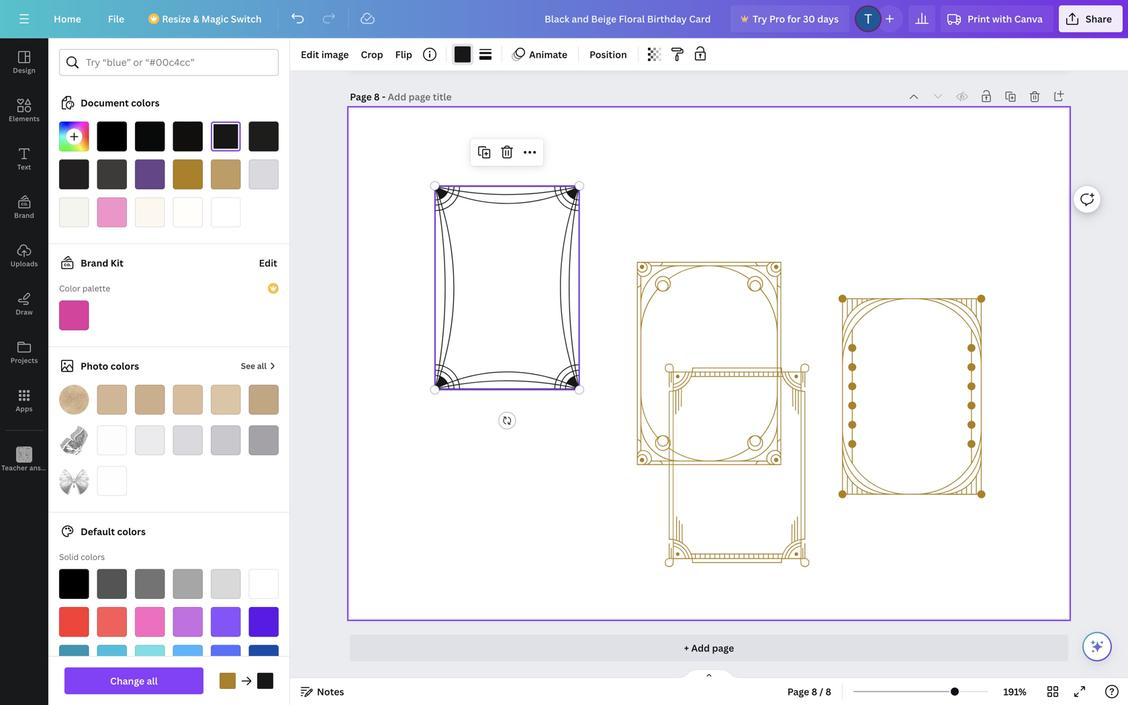 Task type: locate. For each thing, give the bounding box(es) containing it.
uploads button
[[0, 232, 48, 280]]

1 horizontal spatial 8
[[812, 686, 818, 699]]

0 vertical spatial edit
[[301, 48, 319, 61]]

#100f0d image
[[173, 122, 203, 152], [173, 122, 203, 152]]

turquoise blue #5ce1e6 image
[[135, 645, 165, 675], [135, 645, 165, 675]]

brand for brand kit
[[81, 257, 108, 269]]

solid colors
[[59, 552, 105, 563]]

print with canva
[[968, 12, 1043, 25]]

1 horizontal spatial page
[[788, 686, 810, 699]]

1 vertical spatial all
[[147, 675, 158, 688]]

green #00bf63 image
[[59, 683, 89, 706]]

page
[[350, 90, 372, 103], [788, 686, 810, 699]]

-
[[382, 90, 386, 103]]

crop
[[361, 48, 383, 61]]

flip button
[[390, 44, 418, 65]]

1 horizontal spatial all
[[257, 361, 267, 372]]

#fdfdfd image
[[97, 426, 127, 456]]

0 vertical spatial brand
[[14, 211, 34, 220]]

orange #ff914d image
[[249, 683, 279, 706]]

animate
[[529, 48, 568, 61]]

edit inside popup button
[[301, 48, 319, 61]]

#f5f5ef image
[[59, 198, 89, 227], [59, 198, 89, 227]]

colors for solid colors
[[81, 552, 105, 563]]

#dad9dd image right #ebeaed icon
[[173, 426, 203, 456]]

add a new color image
[[59, 122, 89, 152], [59, 122, 89, 152]]

position button
[[585, 44, 633, 65]]

flip
[[396, 48, 413, 61]]

#c19b5e image
[[211, 160, 241, 189]]

#fefefe image
[[97, 466, 127, 496]]

colors for photo colors
[[111, 360, 139, 373]]

file button
[[97, 5, 135, 32]]

switch
[[231, 12, 262, 25]]

royal blue #5271ff image
[[211, 645, 241, 675], [211, 645, 241, 675]]

magenta #cb6ce6 image
[[173, 607, 203, 637], [173, 607, 203, 637]]

#f891cb image
[[97, 198, 127, 227]]

teacher answer keys
[[1, 464, 70, 473]]

green #00bf63 image
[[59, 683, 89, 706]]

#a4a2a8 image
[[249, 426, 279, 456], [249, 426, 279, 456]]

1 horizontal spatial edit
[[301, 48, 319, 61]]

edit button
[[258, 250, 279, 277]]

file
[[108, 12, 124, 25]]

#e434a0 image
[[59, 301, 89, 331]]

#e0c4a3 image
[[211, 385, 241, 415]]

8 left '-'
[[374, 90, 380, 103]]

+ add page button
[[350, 635, 1069, 662]]

crop button
[[356, 44, 389, 65]]

try
[[753, 12, 768, 25]]

1 vertical spatial #dad9dd image
[[173, 426, 203, 456]]

0 horizontal spatial 8
[[374, 90, 380, 103]]

cobalt blue #004aad image
[[249, 645, 279, 675], [249, 645, 279, 675]]

colors right the default
[[117, 525, 146, 538]]

#ffffff image
[[211, 198, 241, 227]]

design
[[13, 66, 36, 75]]

page 8 -
[[350, 90, 388, 103]]

try pro for 30 days button
[[731, 5, 850, 32]]

brand up uploads button
[[14, 211, 34, 220]]

page left /
[[788, 686, 810, 699]]

dark gray #545454 image
[[97, 569, 127, 599], [97, 569, 127, 599]]

see
[[241, 361, 255, 372]]

#e0c4a3 image
[[211, 385, 241, 415]]

#dad9dd image right #ebeaed icon
[[173, 426, 203, 456]]

#c19b5e image
[[211, 160, 241, 189]]

bright red #ff3131 image
[[59, 607, 89, 637]]

+ add page
[[685, 642, 735, 655]]

0 horizontal spatial all
[[147, 675, 158, 688]]

brand left kit
[[81, 257, 108, 269]]

bright red #ff3131 image
[[59, 607, 89, 637]]

add
[[692, 642, 710, 655]]

change all
[[110, 675, 158, 688]]

0 horizontal spatial edit
[[259, 257, 278, 269]]

#ffffff image
[[211, 198, 241, 227]]

8 left /
[[812, 686, 818, 699]]

#fefefe image
[[97, 466, 127, 496]]

lime #c1ff72 image
[[135, 683, 165, 706], [135, 683, 165, 706]]

text
[[17, 163, 31, 172]]

gray #737373 image
[[135, 569, 165, 599], [135, 569, 165, 599]]

light gray #d9d9d9 image
[[211, 569, 241, 599]]

edit inside button
[[259, 257, 278, 269]]

draw button
[[0, 280, 48, 329]]

all for see all
[[257, 361, 267, 372]]

page 8 / 8 button
[[783, 681, 837, 703]]

page for page 8 / 8
[[788, 686, 810, 699]]

purple #8c52ff image
[[211, 607, 241, 637], [211, 607, 241, 637]]

1 vertical spatial brand
[[81, 257, 108, 269]]

brand for brand
[[14, 211, 34, 220]]

191% button
[[994, 681, 1038, 703]]

colors right photo
[[111, 360, 139, 373]]

palette
[[82, 283, 110, 294]]

colors up #080909 image
[[131, 96, 160, 109]]

home link
[[43, 5, 92, 32]]

teacher
[[1, 464, 28, 473]]

light blue #38b6ff image
[[173, 645, 203, 675]]

default colors
[[81, 525, 146, 538]]

photo colors
[[81, 360, 139, 373]]

show pages image
[[677, 669, 742, 680]]

canva
[[1015, 12, 1043, 25]]

all right the change
[[147, 675, 158, 688]]

0 vertical spatial all
[[257, 361, 267, 372]]

brand kit
[[81, 257, 124, 269]]

1 vertical spatial edit
[[259, 257, 278, 269]]

#dad9dd image
[[249, 160, 279, 189], [173, 426, 203, 456]]

page inside button
[[788, 686, 810, 699]]

notes
[[317, 686, 344, 699]]

0 horizontal spatial brand
[[14, 211, 34, 220]]

page left '-'
[[350, 90, 372, 103]]

8 right /
[[826, 686, 832, 699]]

8
[[374, 90, 380, 103], [812, 686, 818, 699], [826, 686, 832, 699]]

projects
[[10, 356, 38, 365]]

colors
[[131, 96, 160, 109], [111, 360, 139, 373], [117, 525, 146, 538], [81, 552, 105, 563]]

#f891cb image
[[97, 198, 127, 227]]

colors right solid
[[81, 552, 105, 563]]

peach #ffbd59 image
[[211, 683, 241, 706], [211, 683, 241, 706]]

white #ffffff image
[[249, 569, 279, 599], [249, 569, 279, 599]]

#231f20 image
[[59, 160, 89, 189], [59, 160, 89, 189]]

1 horizontal spatial #dad9dd image
[[249, 160, 279, 189]]

edit
[[301, 48, 319, 61], [259, 257, 278, 269]]

#dad9dd image
[[249, 160, 279, 189], [173, 426, 203, 456]]

#dad9dd image right #c19b5e icon
[[249, 160, 279, 189]]

all right see
[[257, 361, 267, 372]]

#dad9dd image right #c19b5e icon
[[249, 160, 279, 189]]

uploads
[[10, 259, 38, 268]]

#fffefb image
[[173, 198, 203, 227], [173, 198, 203, 227]]

0 horizontal spatial page
[[350, 90, 372, 103]]

1 horizontal spatial brand
[[81, 257, 108, 269]]

color palette
[[59, 283, 110, 294]]

#080909 image
[[135, 122, 165, 152]]

brand button
[[0, 183, 48, 232]]

all
[[257, 361, 267, 372], [147, 675, 158, 688]]

#c9c8cd image
[[211, 426, 241, 456]]

photo
[[81, 360, 108, 373]]

elements
[[9, 114, 40, 123]]

#d4b592 image
[[97, 385, 127, 415]]

coral red #ff5757 image
[[97, 607, 127, 637], [97, 607, 127, 637]]

see all button
[[240, 353, 279, 380]]

yellow #ffde59 image
[[173, 683, 203, 706], [173, 683, 203, 706]]

answer
[[29, 464, 53, 473]]

0 vertical spatial page
[[350, 90, 372, 103]]

;
[[23, 465, 25, 472]]

brand
[[14, 211, 34, 220], [81, 257, 108, 269]]

pink #ff66c4 image
[[135, 607, 165, 637]]

kit
[[111, 257, 124, 269]]

1 horizontal spatial #dad9dd image
[[249, 160, 279, 189]]

share button
[[1060, 5, 1124, 32]]

#171717 image
[[211, 122, 241, 152], [211, 122, 241, 152]]

#171717 image
[[455, 46, 471, 62], [455, 46, 471, 62], [257, 673, 273, 689], [257, 673, 273, 689]]

apps button
[[0, 377, 48, 425]]

grass green #7ed957 image
[[97, 683, 127, 706], [97, 683, 127, 706]]

#fef8ee image
[[135, 198, 165, 227], [135, 198, 165, 227]]

#b07e09 image
[[173, 160, 203, 189], [173, 160, 203, 189], [220, 673, 236, 689]]

#ebeaed image
[[135, 426, 165, 456]]

canva assistant image
[[1090, 639, 1106, 655]]

try pro for 30 days
[[753, 12, 839, 25]]

#dabc9a image
[[173, 385, 203, 415]]

days
[[818, 12, 839, 25]]

dark turquoise #0097b2 image
[[59, 645, 89, 675], [59, 645, 89, 675]]

gray #a6a6a6 image
[[173, 569, 203, 599], [173, 569, 203, 599]]

brand inside button
[[14, 211, 34, 220]]

1 vertical spatial page
[[788, 686, 810, 699]]

all for change all
[[147, 675, 158, 688]]

0 vertical spatial #dad9dd image
[[249, 160, 279, 189]]

#1d1d1b image
[[249, 122, 279, 152], [249, 122, 279, 152]]

solid
[[59, 552, 79, 563]]

violet #5e17eb image
[[249, 607, 279, 637], [249, 607, 279, 637]]

1 vertical spatial #dad9dd image
[[173, 426, 203, 456]]



Task type: vqa. For each thing, say whether or not it's contained in the screenshot.
the leftmost Events
no



Task type: describe. For each thing, give the bounding box(es) containing it.
aqua blue #0cc0df image
[[97, 645, 127, 675]]

elements button
[[0, 87, 48, 135]]

main menu bar
[[0, 0, 1129, 38]]

#000000 image
[[97, 122, 127, 152]]

#ebeaed image
[[135, 426, 165, 456]]

orange #ff914d image
[[249, 683, 279, 706]]

edit for edit
[[259, 257, 278, 269]]

+
[[685, 642, 690, 655]]

side panel tab list
[[0, 38, 70, 484]]

print
[[968, 12, 991, 25]]

#3d3b3a image
[[97, 160, 127, 189]]

#3d3b3a image
[[97, 160, 127, 189]]

see all
[[241, 361, 267, 372]]

magic
[[202, 12, 229, 25]]

change all button
[[65, 668, 204, 695]]

Page title text field
[[388, 90, 453, 103]]

&
[[193, 12, 199, 25]]

share
[[1087, 12, 1113, 25]]

#fdfdfd image
[[97, 426, 127, 456]]

pro
[[770, 12, 786, 25]]

edit image
[[301, 48, 349, 61]]

black #000000 image
[[59, 569, 89, 599]]

Design title text field
[[534, 5, 726, 32]]

#ceae89 image
[[135, 385, 165, 415]]

Try "blue" or "#00c4cc" search field
[[86, 50, 270, 75]]

resize
[[162, 12, 191, 25]]

light gray #d9d9d9 image
[[211, 569, 241, 599]]

191%
[[1004, 686, 1027, 699]]

position
[[590, 48, 627, 61]]

print with canva button
[[941, 5, 1054, 32]]

default
[[81, 525, 115, 538]]

#e434a0 image
[[59, 301, 89, 331]]

draw
[[16, 308, 33, 317]]

#68448a image
[[135, 160, 165, 189]]

document colors
[[81, 96, 160, 109]]

projects button
[[0, 329, 48, 377]]

document
[[81, 96, 129, 109]]

0 horizontal spatial #dad9dd image
[[173, 426, 203, 456]]

#ceae89 image
[[135, 385, 165, 415]]

with
[[993, 12, 1013, 25]]

#68448a image
[[135, 160, 165, 189]]

resize & magic switch
[[162, 12, 262, 25]]

aqua blue #0cc0df image
[[97, 645, 127, 675]]

#000000 image
[[97, 122, 127, 152]]

for
[[788, 12, 801, 25]]

change
[[110, 675, 145, 688]]

resize & magic switch button
[[141, 5, 273, 32]]

edit image button
[[296, 44, 354, 65]]

light blue #38b6ff image
[[173, 645, 203, 675]]

/
[[820, 686, 824, 699]]

notes button
[[296, 681, 350, 703]]

8 for /
[[812, 686, 818, 699]]

edit for edit image
[[301, 48, 319, 61]]

black #000000 image
[[59, 569, 89, 599]]

2 horizontal spatial 8
[[826, 686, 832, 699]]

colors for document colors
[[131, 96, 160, 109]]

30
[[804, 12, 816, 25]]

color
[[59, 283, 80, 294]]

0 horizontal spatial #dad9dd image
[[173, 426, 203, 456]]

image
[[322, 48, 349, 61]]

page for page 8 -
[[350, 90, 372, 103]]

text button
[[0, 135, 48, 183]]

page 8 / 8
[[788, 686, 832, 699]]

pink #ff66c4 image
[[135, 607, 165, 637]]

home
[[54, 12, 81, 25]]

#dabc9a image
[[173, 385, 203, 415]]

#b07e09 image
[[220, 673, 236, 689]]

keys
[[55, 464, 70, 473]]

#c9c8cd image
[[211, 426, 241, 456]]

0 vertical spatial #dad9dd image
[[249, 160, 279, 189]]

animate button
[[508, 44, 573, 65]]

#c6a47f image
[[249, 385, 279, 415]]

#c6a47f image
[[249, 385, 279, 415]]

8 for -
[[374, 90, 380, 103]]

#080909 image
[[135, 122, 165, 152]]

#d4b592 image
[[97, 385, 127, 415]]

design button
[[0, 38, 48, 87]]

apps
[[16, 405, 33, 414]]

colors for default colors
[[117, 525, 146, 538]]

page
[[713, 642, 735, 655]]



